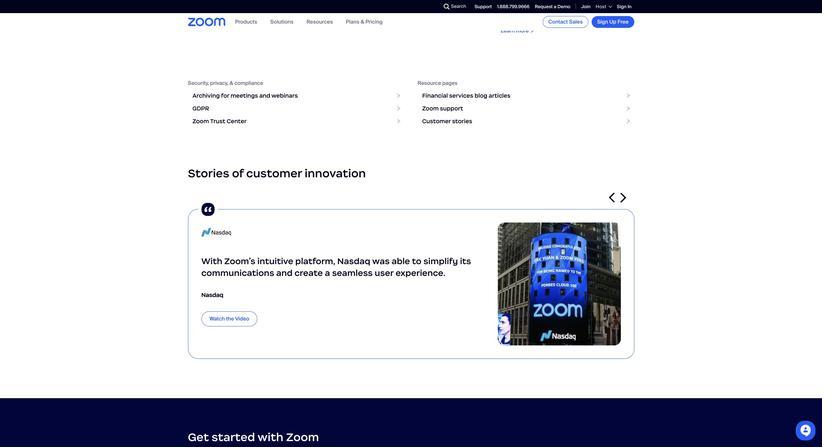 Task type: vqa. For each thing, say whether or not it's contained in the screenshot.
"and" inside the Zoom keeps you and your team connected wherever you are, so you can get more done, together.
no



Task type: locate. For each thing, give the bounding box(es) containing it.
nasdaq up watch
[[201, 292, 223, 299]]

0 horizontal spatial zoom's
[[224, 256, 255, 267]]

2 horizontal spatial zoom
[[422, 105, 439, 112]]

to right "join" link
[[591, 5, 596, 12]]

pricing
[[366, 19, 383, 25]]

the inside testimonialcarouselitemblockproxy-1 element
[[226, 316, 234, 323]]

sign inside 'link'
[[597, 18, 608, 25]]

& right plans at left top
[[361, 19, 364, 25]]

1 horizontal spatial the
[[597, 0, 605, 6]]

None search field
[[420, 1, 445, 12]]

1 vertical spatial with
[[258, 431, 283, 445]]

1 horizontal spatial &
[[361, 19, 364, 25]]

1 horizontal spatial zoom's
[[501, 0, 519, 6]]

1 vertical spatial nasdaq
[[201, 292, 223, 299]]

sign left up
[[597, 18, 608, 25]]

and left webinars
[[259, 92, 270, 99]]

nasdaq inside with zoom's intuitive platform, nasdaq was able to simplify its communications and create a seamless user experience.
[[337, 256, 370, 267]]

2 horizontal spatial and
[[539, 12, 548, 19]]

zoom's up communications
[[224, 256, 255, 267]]

sign left in
[[617, 4, 627, 9]]

1 horizontal spatial of
[[517, 5, 522, 12]]

0 horizontal spatial zoom
[[193, 118, 209, 125]]

0 vertical spatial sign
[[617, 4, 627, 9]]

to
[[591, 5, 596, 12], [412, 256, 422, 267]]

resources button
[[307, 19, 333, 25]]

contact sales link
[[543, 16, 588, 28]]

the
[[597, 0, 605, 6], [226, 316, 234, 323]]

0 horizontal spatial the
[[226, 316, 234, 323]]

1 horizontal spatial learn more
[[348, 13, 376, 20]]

contact sales
[[548, 18, 583, 25]]

archiving for meetings and webinars link
[[188, 89, 405, 102]]

1 vertical spatial sign
[[597, 18, 608, 25]]

zoom for zoom support
[[422, 105, 439, 112]]

zoom support link
[[418, 102, 634, 115]]

user
[[375, 268, 394, 279]]

platform,
[[295, 256, 335, 267]]

financial services blog articles link
[[418, 89, 634, 102]]

& right privacy,
[[230, 80, 233, 87]]

0 horizontal spatial to
[[412, 256, 422, 267]]

of inside zoom's comprehensive platform meets the dynamic needs of financial institutions looking to connect with customers and provide more unifying financial experiences. learn more
[[517, 5, 522, 12]]

and down the request
[[539, 12, 548, 19]]

of right needs
[[517, 5, 522, 12]]

to inside with zoom's intuitive platform, nasdaq was able to simplify its communications and create a seamless user experience.
[[412, 256, 422, 267]]

solutions
[[270, 19, 294, 25]]

2 vertical spatial and
[[276, 268, 293, 279]]

1 horizontal spatial nasdaq
[[337, 256, 370, 267]]

1 horizontal spatial to
[[591, 5, 596, 12]]

and inside zoom's comprehensive platform meets the dynamic needs of financial institutions looking to connect with customers and provide more unifying financial experiences. learn more
[[539, 12, 548, 19]]

sign up free link
[[592, 16, 634, 28]]

customer
[[422, 118, 451, 125]]

of
[[517, 5, 522, 12], [232, 166, 244, 181]]

stories
[[452, 118, 472, 125]]

0 vertical spatial nasdaq
[[337, 256, 370, 267]]

and inside with zoom's intuitive platform, nasdaq was able to simplify its communications and create a seamless user experience.
[[276, 268, 293, 279]]

1 horizontal spatial and
[[276, 268, 293, 279]]

privacy,
[[210, 80, 228, 87]]

to up experience.
[[412, 256, 422, 267]]

the right the meets
[[597, 0, 605, 6]]

sign
[[617, 4, 627, 9], [597, 18, 608, 25]]

0 horizontal spatial learn more link
[[188, 0, 328, 41]]

a inside with zoom's intuitive platform, nasdaq was able to simplify its communications and create a seamless user experience.
[[325, 268, 330, 279]]

products button
[[235, 19, 257, 25]]

0 horizontal spatial of
[[232, 166, 244, 181]]

experiences.
[[501, 18, 532, 25]]

1 vertical spatial of
[[232, 166, 244, 181]]

1 horizontal spatial learn more link
[[341, 0, 481, 41]]

0 vertical spatial the
[[597, 0, 605, 6]]

0 vertical spatial of
[[517, 5, 522, 12]]

0 vertical spatial to
[[591, 5, 596, 12]]

nasdaq logo image
[[201, 223, 231, 243]]

1 vertical spatial to
[[412, 256, 422, 267]]

with
[[501, 12, 511, 19], [258, 431, 283, 445]]

with inside zoom's comprehensive platform meets the dynamic needs of financial institutions looking to connect with customers and provide more unifying financial experiences. learn more
[[501, 12, 511, 19]]

2 horizontal spatial learn
[[501, 27, 515, 34]]

was
[[372, 256, 390, 267]]

customer stories
[[422, 118, 472, 125]]

1 vertical spatial the
[[226, 316, 234, 323]]

gdpr link
[[188, 102, 405, 115]]

1 horizontal spatial financial
[[603, 12, 623, 19]]

institutions
[[545, 5, 571, 12]]

and down intuitive
[[276, 268, 293, 279]]

1 vertical spatial zoom's
[[224, 256, 255, 267]]

the left the video at the bottom of page
[[226, 316, 234, 323]]

a down platform,
[[325, 268, 330, 279]]

1 vertical spatial and
[[259, 92, 270, 99]]

zoom's up the 'customers'
[[501, 0, 519, 6]]

0 horizontal spatial and
[[259, 92, 270, 99]]

next slide image
[[620, 193, 626, 203]]

of right stories
[[232, 166, 244, 181]]

2 vertical spatial zoom
[[286, 431, 319, 445]]

0 horizontal spatial nasdaq
[[201, 292, 223, 299]]

nasdaq up seamless
[[337, 256, 370, 267]]

&
[[361, 19, 364, 25], [230, 80, 233, 87]]

innovation
[[305, 166, 366, 181]]

create
[[295, 268, 323, 279]]

with zoom's intuitive platform, nasdaq was able to simplify its communications and create a seamless user experience.
[[201, 256, 471, 279]]

1 vertical spatial a
[[325, 268, 330, 279]]

0 horizontal spatial learn more
[[194, 13, 223, 20]]

in
[[628, 4, 632, 9]]

0 vertical spatial zoom
[[422, 105, 439, 112]]

with
[[201, 256, 222, 267]]

articles
[[489, 92, 511, 99]]

meetings
[[231, 92, 258, 99]]

intuitive
[[257, 256, 293, 267]]

search image
[[444, 4, 450, 10], [444, 4, 450, 10]]

search
[[451, 3, 466, 9]]

0 horizontal spatial &
[[230, 80, 233, 87]]

able
[[392, 256, 410, 267]]

0 vertical spatial zoom's
[[501, 0, 519, 6]]

get started with zoom
[[188, 431, 319, 445]]

nasdaq
[[337, 256, 370, 267], [201, 292, 223, 299]]

0 vertical spatial a
[[554, 4, 557, 9]]

learn more
[[194, 13, 223, 20], [348, 13, 376, 20]]

zoom
[[422, 105, 439, 112], [193, 118, 209, 125], [286, 431, 319, 445]]

1 horizontal spatial sign
[[617, 4, 627, 9]]

join
[[581, 4, 591, 9]]

learn
[[194, 13, 209, 20], [348, 13, 362, 20], [501, 27, 515, 34]]

communications
[[201, 268, 274, 279]]

1 vertical spatial zoom
[[193, 118, 209, 125]]

financial
[[523, 5, 543, 12], [603, 12, 623, 19]]

learn more link
[[188, 0, 328, 41], [341, 0, 481, 41]]

a left demo
[[554, 4, 557, 9]]

simplify
[[424, 256, 458, 267]]

more
[[569, 12, 581, 19], [210, 13, 223, 20], [363, 13, 376, 20], [516, 27, 529, 34]]

1 horizontal spatial zoom
[[286, 431, 319, 445]]

for
[[221, 92, 229, 99]]

0 vertical spatial with
[[501, 12, 511, 19]]

0 vertical spatial and
[[539, 12, 548, 19]]

security, privacy, & compliance
[[188, 80, 263, 87]]

free
[[618, 18, 629, 25]]

0 horizontal spatial a
[[325, 268, 330, 279]]

unifying
[[583, 12, 601, 19]]

2 learn more link from the left
[[341, 0, 481, 41]]

a
[[554, 4, 557, 9], [325, 268, 330, 279]]

0 horizontal spatial sign
[[597, 18, 608, 25]]

1 horizontal spatial with
[[501, 12, 511, 19]]

plans & pricing link
[[346, 19, 383, 25]]



Task type: describe. For each thing, give the bounding box(es) containing it.
watch
[[210, 316, 225, 323]]

archiving for meetings and webinars
[[193, 92, 298, 99]]

seamless
[[332, 268, 373, 279]]

1.888.799.9666 link
[[497, 4, 530, 9]]

zoom for zoom trust center
[[193, 118, 209, 125]]

pages
[[442, 80, 458, 87]]

stories
[[188, 166, 229, 181]]

resource pages
[[418, 80, 458, 87]]

products
[[235, 19, 257, 25]]

security,
[[188, 80, 209, 87]]

blog
[[475, 92, 488, 99]]

started
[[212, 431, 255, 445]]

solutions button
[[270, 19, 294, 25]]

gdpr
[[193, 105, 209, 112]]

request a demo
[[535, 4, 571, 9]]

1 learn more from the left
[[194, 13, 223, 20]]

looking
[[573, 5, 590, 12]]

host button
[[596, 4, 612, 10]]

1 vertical spatial &
[[230, 80, 233, 87]]

meets
[[580, 0, 596, 6]]

1 horizontal spatial a
[[554, 4, 557, 9]]

sign for sign in
[[617, 4, 627, 9]]

dynamic
[[606, 0, 626, 6]]

zoom's comprehensive platform meets the dynamic needs of financial institutions looking to connect with customers and provide more unifying financial experiences. learn more
[[501, 0, 626, 34]]

stories of customer innovation
[[188, 166, 366, 181]]

trust
[[210, 118, 225, 125]]

zoom's inside zoom's comprehensive platform meets the dynamic needs of financial institutions looking to connect with customers and provide more unifying financial experiences. learn more
[[501, 0, 519, 6]]

connect
[[597, 5, 617, 12]]

needs
[[501, 5, 516, 12]]

comprehensive
[[520, 0, 557, 6]]

request a demo link
[[535, 4, 571, 9]]

archiving
[[193, 92, 220, 99]]

customer stories link
[[418, 115, 634, 128]]

host
[[596, 4, 607, 10]]

2 learn more from the left
[[348, 13, 376, 20]]

0 horizontal spatial with
[[258, 431, 283, 445]]

zoom's inside with zoom's intuitive platform, nasdaq was able to simplify its communications and create a seamless user experience.
[[224, 256, 255, 267]]

sign for sign up free
[[597, 18, 608, 25]]

provide
[[549, 12, 567, 19]]

watch the video
[[210, 316, 249, 323]]

resource
[[418, 80, 441, 87]]

plans & pricing
[[346, 19, 383, 25]]

request
[[535, 4, 553, 9]]

1 horizontal spatial learn
[[348, 13, 362, 20]]

0 horizontal spatial financial
[[523, 5, 543, 12]]

demo
[[558, 4, 571, 9]]

financial
[[422, 92, 448, 99]]

learn inside zoom's comprehensive platform meets the dynamic needs of financial institutions looking to connect with customers and provide more unifying financial experiences. learn more
[[501, 27, 515, 34]]

up
[[610, 18, 617, 25]]

resources
[[307, 19, 333, 25]]

sign in link
[[617, 4, 632, 9]]

zoom trust center
[[193, 118, 247, 125]]

watch the video link
[[201, 312, 257, 327]]

center
[[227, 118, 247, 125]]

video
[[235, 316, 249, 323]]

0 vertical spatial &
[[361, 19, 364, 25]]

platform
[[559, 0, 579, 6]]

testimonial icon image
[[198, 200, 218, 220]]

financial services blog articles
[[422, 92, 511, 99]]

join link
[[581, 4, 591, 9]]

zoom trust center link
[[188, 115, 405, 128]]

support
[[440, 105, 463, 112]]

its
[[460, 256, 471, 267]]

zoom support
[[422, 105, 463, 112]]

contact
[[548, 18, 568, 25]]

testimonialcarouselitemblockproxy-1 element
[[188, 200, 634, 359]]

customer
[[246, 166, 302, 181]]

experience.
[[396, 268, 445, 279]]

plans
[[346, 19, 360, 25]]

services
[[449, 92, 473, 99]]

customers
[[512, 12, 538, 19]]

support
[[475, 4, 492, 9]]

to inside zoom's comprehensive platform meets the dynamic needs of financial institutions looking to connect with customers and provide more unifying financial experiences. learn more
[[591, 5, 596, 12]]

sign up free
[[597, 18, 629, 25]]

1 learn more link from the left
[[188, 0, 328, 41]]

compliance
[[235, 80, 263, 87]]

get
[[188, 431, 209, 445]]

the inside zoom's comprehensive platform meets the dynamic needs of financial institutions looking to connect with customers and provide more unifying financial experiences. learn more
[[597, 0, 605, 6]]

sign in
[[617, 4, 632, 9]]

previous slide image
[[609, 193, 615, 203]]

sales
[[569, 18, 583, 25]]

billboard on side of building image
[[498, 223, 621, 346]]

support link
[[475, 4, 492, 9]]

zoom logo image
[[188, 18, 225, 26]]

1.888.799.9666
[[497, 4, 530, 9]]

0 horizontal spatial learn
[[194, 13, 209, 20]]



